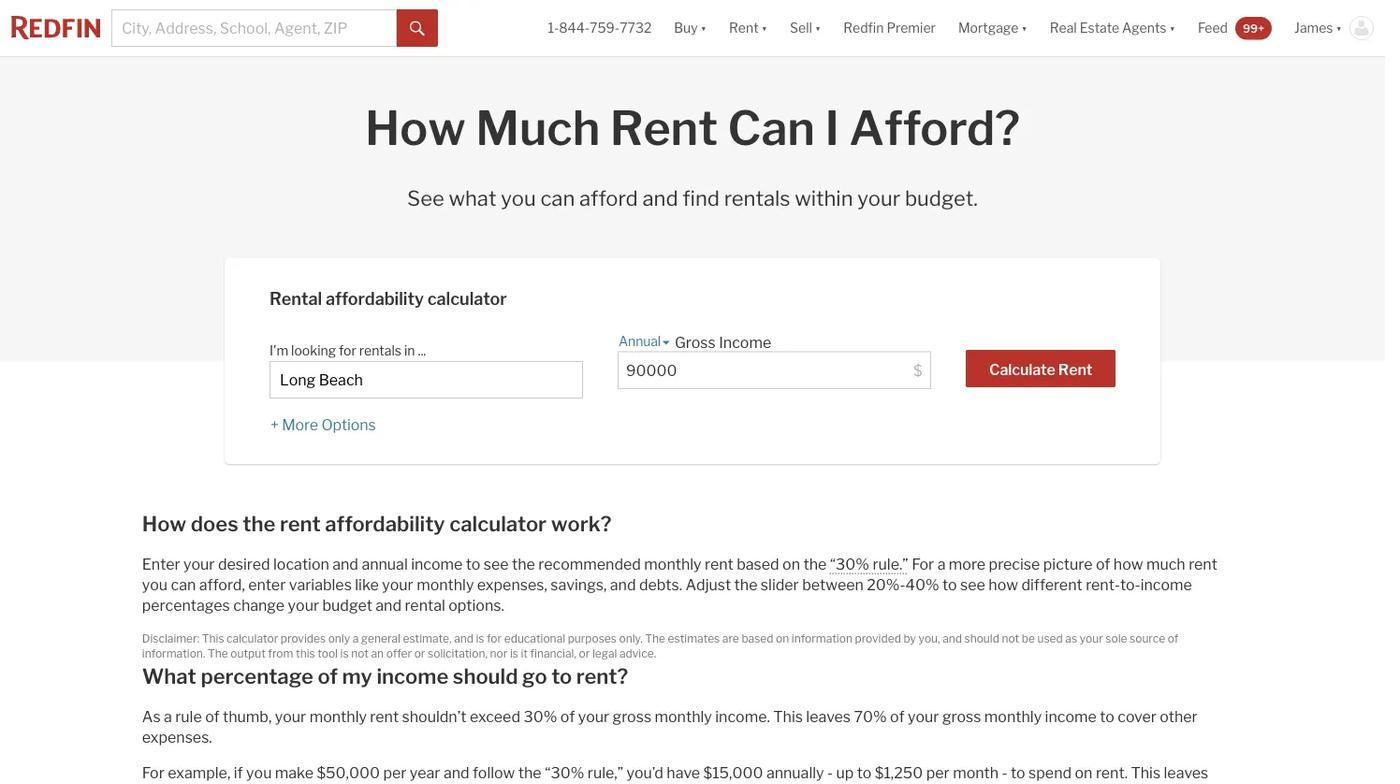 Task type: describe. For each thing, give the bounding box(es) containing it.
only
[[328, 632, 350, 645]]

desired
[[218, 555, 270, 573]]

1-
[[548, 20, 559, 36]]

this inside disclaimer: this calculator provides only a general estimate, and is for educational purposes only. the estimates are based on information provided by you, and should not be used as your sole source of information. the output from this tool is not an offer or solicitation, nor is it financial, or legal advice.
[[202, 632, 224, 645]]

and inside for example, if you make $50,000 per year and follow the "30% rule," you'd have $15,000 annually - up to $1,250 per month - to spend on rent. this leaves
[[444, 764, 470, 782]]

your up afford,
[[183, 555, 215, 573]]

up
[[836, 764, 854, 782]]

gross
[[675, 333, 716, 351]]

2 - from the left
[[1002, 764, 1008, 782]]

rent inside dropdown button
[[729, 20, 759, 36]]

on inside for example, if you make $50,000 per year and follow the "30% rule," you'd have $15,000 annually - up to $1,250 per month - to spend on rent. this leaves
[[1075, 764, 1093, 782]]

1 vertical spatial rent
[[610, 100, 718, 157]]

it
[[521, 647, 528, 661]]

make
[[275, 764, 314, 782]]

your inside disclaimer: this calculator provides only a general estimate, and is for educational purposes only. the estimates are based on information provided by you, and should not be used as your sole source of information. the output from this tool is not an offer or solicitation, nor is it financial, or legal advice.
[[1080, 632, 1103, 645]]

much
[[476, 100, 600, 157]]

debts.
[[639, 576, 682, 594]]

used
[[1038, 632, 1063, 645]]

what percentage of my income should go to rent?
[[142, 664, 628, 689]]

for example, if you make $50,000 per year and follow the "30% rule," you'd have $15,000 annually - up to $1,250 per month - to spend on rent. this leaves
[[142, 764, 1209, 783]]

rent?
[[576, 664, 628, 689]]

rent up location
[[280, 512, 321, 537]]

james ▾
[[1295, 20, 1342, 36]]

for for example,
[[142, 764, 165, 782]]

what
[[449, 186, 496, 211]]

afford
[[579, 186, 638, 211]]

0 horizontal spatial is
[[340, 647, 349, 661]]

0 vertical spatial for
[[339, 343, 356, 358]]

calculator for affordability
[[427, 289, 507, 309]]

0 vertical spatial not
[[1002, 632, 1020, 645]]

1 - from the left
[[827, 764, 833, 782]]

much
[[1147, 555, 1186, 573]]

mortgage ▾ button
[[947, 0, 1039, 56]]

0 vertical spatial based
[[737, 555, 779, 573]]

information
[[792, 632, 853, 645]]

i
[[825, 100, 839, 157]]

to down financial,
[[551, 664, 572, 689]]

monthly down my
[[310, 708, 367, 726]]

calculator for this
[[227, 632, 278, 645]]

year
[[410, 764, 440, 782]]

rent ▾ button
[[718, 0, 779, 56]]

to right up
[[857, 764, 872, 782]]

disclaimer:
[[142, 632, 200, 645]]

1 vertical spatial rentals
[[359, 343, 402, 358]]

2 affordability from the top
[[325, 512, 445, 537]]

work?
[[551, 512, 612, 537]]

of down the tool
[[318, 664, 338, 689]]

of right rule
[[205, 708, 220, 726]]

$15,000
[[703, 764, 763, 782]]

20%-
[[867, 576, 906, 594]]

expenses,
[[477, 576, 547, 594]]

1 per from the left
[[383, 764, 407, 782]]

1 horizontal spatial the
[[645, 632, 666, 645]]

rent.
[[1096, 764, 1128, 782]]

the inside for a more precise picture of how much rent you can afford, enter variables like your monthly expenses, savings, and debts. adjust the slider between 20%-40% to see how different rent-to-income percentages change your budget and rental options.
[[734, 576, 758, 594]]

of inside disclaimer: this calculator provides only a general estimate, and is for educational purposes only. the estimates are based on information provided by you, and should not be used as your sole source of information. the output from this tool is not an offer or solicitation, nor is it financial, or legal advice.
[[1168, 632, 1179, 645]]

you inside for a more precise picture of how much rent you can afford, enter variables like your monthly expenses, savings, and debts. adjust the slider between 20%-40% to see how different rent-to-income percentages change your budget and rental options.
[[142, 576, 168, 594]]

go
[[522, 664, 547, 689]]

see what you can afford and find rentals within your budget.
[[407, 186, 978, 211]]

more
[[282, 416, 318, 434]]

you,
[[919, 632, 940, 645]]

2 gross from the left
[[942, 708, 981, 726]]

my
[[342, 664, 372, 689]]

mortgage ▾
[[958, 20, 1028, 36]]

and left debts.
[[610, 576, 636, 594]]

only.
[[619, 632, 643, 645]]

$50,000
[[317, 764, 380, 782]]

monthly up have in the bottom of the page
[[655, 708, 712, 726]]

enter
[[142, 555, 180, 573]]

budget
[[322, 596, 372, 614]]

cover
[[1118, 708, 1157, 726]]

your down annual
[[382, 576, 413, 594]]

recommended
[[538, 555, 641, 573]]

annual
[[619, 333, 661, 349]]

2 per from the left
[[926, 764, 950, 782]]

based inside disclaimer: this calculator provides only a general estimate, and is for educational purposes only. the estimates are based on information provided by you, and should not be used as your sole source of information. the output from this tool is not an offer or solicitation, nor is it financial, or legal advice.
[[742, 632, 774, 645]]

monthly up spend
[[985, 708, 1042, 726]]

City, Address, School, Agent, ZIP search field
[[111, 9, 397, 47]]

+ more options button
[[270, 416, 377, 434]]

the inside for example, if you make $50,000 per year and follow the "30% rule," you'd have $15,000 annually - up to $1,250 per month - to spend on rent. this leaves
[[518, 764, 542, 782]]

budget.
[[905, 186, 978, 211]]

for inside disclaimer: this calculator provides only a general estimate, and is for educational purposes only. the estimates are based on information provided by you, and should not be used as your sole source of information. the output from this tool is not an offer or solicitation, nor is it financial, or legal advice.
[[487, 632, 502, 645]]

this inside for example, if you make $50,000 per year and follow the "30% rule," you'd have $15,000 annually - up to $1,250 per month - to spend on rent. this leaves
[[1131, 764, 1161, 782]]

i'm
[[270, 343, 288, 358]]

sell ▾ button
[[790, 0, 821, 56]]

income.
[[715, 708, 770, 726]]

can
[[728, 100, 815, 157]]

income down offer
[[377, 664, 449, 689]]

rent inside for a more precise picture of how much rent you can afford, enter variables like your monthly expenses, savings, and debts. adjust the slider between 20%-40% to see how different rent-to-income percentages change your budget and rental options.
[[1189, 555, 1218, 573]]

a for thumb,
[[164, 708, 172, 726]]

0 vertical spatial can
[[540, 186, 575, 211]]

you inside for example, if you make $50,000 per year and follow the "30% rule," you'd have $15,000 annually - up to $1,250 per month - to spend on rent. this leaves
[[246, 764, 272, 782]]

estimate,
[[403, 632, 452, 645]]

how for how does the rent affordability calculator work?
[[142, 512, 186, 537]]

99+
[[1243, 21, 1265, 35]]

1 horizontal spatial is
[[476, 632, 484, 645]]

0 vertical spatial you
[[501, 186, 536, 211]]

sell ▾
[[790, 20, 821, 36]]

mortgage
[[958, 20, 1019, 36]]

Income before taxes text field
[[626, 362, 908, 380]]

educational
[[504, 632, 565, 645]]

you'd
[[627, 764, 664, 782]]

output
[[230, 647, 266, 661]]

estimates
[[668, 632, 720, 645]]

buy
[[674, 20, 698, 36]]

estate
[[1080, 20, 1120, 36]]

your right 70%
[[908, 708, 939, 726]]

how much rent can i afford?
[[365, 100, 1020, 157]]

advice.
[[620, 647, 656, 661]]

▾ for sell ▾
[[815, 20, 821, 36]]

more
[[949, 555, 986, 573]]

picture
[[1043, 555, 1093, 573]]

rule,"
[[588, 764, 623, 782]]

your right thumb,
[[275, 708, 306, 726]]

income up rental
[[411, 555, 463, 573]]

submit search image
[[410, 21, 425, 36]]

as a rule of thumb, your monthly rent shouldn't exceed 30% of your gross monthly income. this leaves 70% of your gross monthly income to cover other expenses.
[[142, 708, 1198, 746]]

financial,
[[530, 647, 577, 661]]

2 vertical spatial rent
[[1059, 360, 1093, 379]]

adjust
[[686, 576, 731, 594]]

between
[[802, 576, 864, 594]]

and up like
[[333, 555, 358, 573]]

within
[[795, 186, 853, 211]]

▾ for james ▾
[[1336, 20, 1342, 36]]

and right you,
[[943, 632, 962, 645]]

7732
[[620, 20, 652, 36]]

0 vertical spatial see
[[484, 555, 509, 573]]

to inside as a rule of thumb, your monthly rent shouldn't exceed 30% of your gross monthly income. this leaves 70% of your gross monthly income to cover other expenses.
[[1100, 708, 1115, 726]]

of right 70%
[[890, 708, 905, 726]]

1 gross from the left
[[613, 708, 652, 726]]

1 vertical spatial how
[[989, 576, 1018, 594]]

how for how much rent can i afford?
[[365, 100, 466, 157]]

to up options.
[[466, 555, 481, 573]]

the up expenses,
[[512, 555, 535, 573]]

to-
[[1120, 576, 1141, 594]]

0 vertical spatial rentals
[[724, 186, 790, 211]]

options
[[321, 416, 376, 434]]

+
[[271, 416, 279, 434]]

leaves inside as a rule of thumb, your monthly rent shouldn't exceed 30% of your gross monthly income. this leaves 70% of your gross monthly income to cover other expenses.
[[806, 708, 851, 726]]

759-
[[590, 20, 620, 36]]

feed
[[1198, 20, 1228, 36]]

example,
[[168, 764, 231, 782]]

of right 30%
[[560, 708, 575, 726]]

in
[[404, 343, 415, 358]]

your down the rent?
[[578, 708, 609, 726]]



Task type: vqa. For each thing, say whether or not it's contained in the screenshot.
Redfin
yes



Task type: locate. For each thing, give the bounding box(es) containing it.
calculator up enter your desired location and annual income to see the recommended monthly rent based on the "30% rule."
[[449, 512, 547, 537]]

provides
[[281, 632, 326, 645]]

"30% left rule,"
[[545, 764, 584, 782]]

1 horizontal spatial this
[[773, 708, 803, 726]]

0 horizontal spatial rentals
[[359, 343, 402, 358]]

monthly up rental
[[417, 576, 474, 594]]

income inside for a more precise picture of how much rent you can afford, enter variables like your monthly expenses, savings, and debts. adjust the slider between 20%-40% to see how different rent-to-income percentages change your budget and rental options.
[[1141, 576, 1192, 594]]

based
[[737, 555, 779, 573], [742, 632, 774, 645]]

from
[[268, 647, 293, 661]]

savings,
[[551, 576, 607, 594]]

▾ inside buy ▾ dropdown button
[[701, 20, 707, 36]]

0 vertical spatial a
[[938, 555, 946, 573]]

1 vertical spatial calculator
[[449, 512, 547, 537]]

real estate agents ▾ link
[[1050, 0, 1176, 56]]

2 vertical spatial calculator
[[227, 632, 278, 645]]

0 vertical spatial affordability
[[326, 289, 424, 309]]

on
[[783, 555, 800, 573], [776, 632, 789, 645], [1075, 764, 1093, 782]]

1 horizontal spatial you
[[246, 764, 272, 782]]

1 vertical spatial on
[[776, 632, 789, 645]]

0 horizontal spatial how
[[142, 512, 186, 537]]

can up percentages on the bottom left of the page
[[171, 576, 196, 594]]

0 horizontal spatial not
[[351, 647, 369, 661]]

see up expenses,
[[484, 555, 509, 573]]

1 vertical spatial can
[[171, 576, 196, 594]]

a for picture
[[938, 555, 946, 573]]

is up solicitation,
[[476, 632, 484, 645]]

rent down what percentage of my income should go to rent?
[[370, 708, 399, 726]]

on left rent.
[[1075, 764, 1093, 782]]

of right source
[[1168, 632, 1179, 645]]

are
[[722, 632, 739, 645]]

1 horizontal spatial rent
[[729, 20, 759, 36]]

source
[[1130, 632, 1166, 645]]

1 horizontal spatial rentals
[[724, 186, 790, 211]]

1 ▾ from the left
[[701, 20, 707, 36]]

▾
[[701, 20, 707, 36], [762, 20, 768, 36], [815, 20, 821, 36], [1021, 20, 1028, 36], [1170, 20, 1176, 36], [1336, 20, 1342, 36]]

▾ right "mortgage"
[[1021, 20, 1028, 36]]

1 vertical spatial not
[[351, 647, 369, 661]]

by
[[904, 632, 916, 645]]

2 vertical spatial this
[[1131, 764, 1161, 782]]

expenses.
[[142, 728, 212, 746]]

rent ▾ button
[[729, 0, 768, 56]]

of inside for a more precise picture of how much rent you can afford, enter variables like your monthly expenses, savings, and debts. adjust the slider between 20%-40% to see how different rent-to-income percentages change your budget and rental options.
[[1096, 555, 1110, 573]]

calculate rent
[[989, 360, 1093, 379]]

0 vertical spatial on
[[783, 555, 800, 573]]

the right the follow
[[518, 764, 542, 782]]

slider
[[761, 576, 799, 594]]

or down "purposes"
[[579, 647, 590, 661]]

see down more
[[960, 576, 986, 594]]

1 horizontal spatial for
[[912, 555, 934, 573]]

0 horizontal spatial you
[[142, 576, 168, 594]]

or down estimate,
[[414, 647, 425, 661]]

can left afford
[[540, 186, 575, 211]]

your right as
[[1080, 632, 1103, 645]]

2 horizontal spatial rent
[[1059, 360, 1093, 379]]

exceed
[[470, 708, 520, 726]]

the left "slider"
[[734, 576, 758, 594]]

the left output
[[208, 647, 228, 661]]

a inside as a rule of thumb, your monthly rent shouldn't exceed 30% of your gross monthly income. this leaves 70% of your gross monthly income to cover other expenses.
[[164, 708, 172, 726]]

1 vertical spatial based
[[742, 632, 774, 645]]

how up "see"
[[365, 100, 466, 157]]

leaves inside for example, if you make $50,000 per year and follow the "30% rule," you'd have $15,000 annually - up to $1,250 per month - to spend on rent. this leaves
[[1164, 764, 1209, 782]]

how does the rent affordability calculator work?
[[142, 512, 612, 537]]

as
[[142, 708, 161, 726]]

- right 'month'
[[1002, 764, 1008, 782]]

see inside for a more precise picture of how much rent you can afford, enter variables like your monthly expenses, savings, and debts. adjust the slider between 20%-40% to see how different rent-to-income percentages change your budget and rental options.
[[960, 576, 986, 594]]

percentage
[[201, 664, 313, 689]]

1 horizontal spatial how
[[1114, 555, 1143, 573]]

of up rent-
[[1096, 555, 1110, 573]]

0 horizontal spatial gross
[[613, 708, 652, 726]]

agents
[[1122, 20, 1167, 36]]

gross
[[613, 708, 652, 726], [942, 708, 981, 726]]

should inside disclaimer: this calculator provides only a general estimate, and is for educational purposes only. the estimates are based on information provided by you, and should not be used as your sole source of information. the output from this tool is not an offer or solicitation, nor is it financial, or legal advice.
[[965, 632, 1000, 645]]

1 horizontal spatial a
[[353, 632, 359, 645]]

0 horizontal spatial or
[[414, 647, 425, 661]]

per left 'month'
[[926, 764, 950, 782]]

0 horizontal spatial rent
[[610, 100, 718, 157]]

and up solicitation,
[[454, 632, 474, 645]]

for for a
[[912, 555, 934, 573]]

on inside disclaimer: this calculator provides only a general estimate, and is for educational purposes only. the estimates are based on information provided by you, and should not be used as your sole source of information. the output from this tool is not an offer or solicitation, nor is it financial, or legal advice.
[[776, 632, 789, 645]]

"30%
[[830, 555, 870, 573], [545, 764, 584, 782]]

1 horizontal spatial "30%
[[830, 555, 870, 573]]

afford?
[[849, 100, 1020, 157]]

how down precise
[[989, 576, 1018, 594]]

rent
[[729, 20, 759, 36], [610, 100, 718, 157], [1059, 360, 1093, 379]]

1 horizontal spatial can
[[540, 186, 575, 211]]

▾ for mortgage ▾
[[1021, 20, 1028, 36]]

1 horizontal spatial or
[[579, 647, 590, 661]]

2 vertical spatial a
[[164, 708, 172, 726]]

$1,250
[[875, 764, 923, 782]]

not left be
[[1002, 632, 1020, 645]]

▾ inside sell ▾ dropdown button
[[815, 20, 821, 36]]

▾ inside real estate agents ▾ link
[[1170, 20, 1176, 36]]

rental
[[405, 596, 445, 614]]

▾ right the agents
[[1170, 20, 1176, 36]]

1 horizontal spatial per
[[926, 764, 950, 782]]

the
[[243, 512, 275, 537], [512, 555, 535, 573], [804, 555, 827, 573], [734, 576, 758, 594], [518, 764, 542, 782]]

monthly
[[644, 555, 702, 573], [417, 576, 474, 594], [310, 708, 367, 726], [655, 708, 712, 726], [985, 708, 1042, 726]]

how
[[365, 100, 466, 157], [142, 512, 186, 537]]

0 horizontal spatial per
[[383, 764, 407, 782]]

1 or from the left
[[414, 647, 425, 661]]

1 horizontal spatial gross
[[942, 708, 981, 726]]

disclaimer: this calculator provides only a general estimate, and is for educational purposes only. the estimates are based on information provided by you, and should not be used as your sole source of information. the output from this tool is not an offer or solicitation, nor is it financial, or legal advice.
[[142, 632, 1179, 661]]

a right the only
[[353, 632, 359, 645]]

a inside for a more precise picture of how much rent you can afford, enter variables like your monthly expenses, savings, and debts. adjust the slider between 20%-40% to see how different rent-to-income percentages change your budget and rental options.
[[938, 555, 946, 573]]

2 ▾ from the left
[[762, 20, 768, 36]]

2 vertical spatial on
[[1075, 764, 1093, 782]]

income inside as a rule of thumb, your monthly rent shouldn't exceed 30% of your gross monthly income. this leaves 70% of your gross monthly income to cover other expenses.
[[1045, 708, 1097, 726]]

▾ for buy ▾
[[701, 20, 707, 36]]

based right the are
[[742, 632, 774, 645]]

sell ▾ button
[[779, 0, 832, 56]]

rent right much
[[1189, 555, 1218, 573]]

to left spend
[[1011, 764, 1026, 782]]

1 vertical spatial for
[[142, 764, 165, 782]]

a inside disclaimer: this calculator provides only a general estimate, and is for educational purposes only. the estimates are based on information provided by you, and should not be used as your sole source of information. the output from this tool is not an offer or solicitation, nor is it financial, or legal advice.
[[353, 632, 359, 645]]

0 horizontal spatial the
[[208, 647, 228, 661]]

0 vertical spatial calculator
[[427, 289, 507, 309]]

calculator inside disclaimer: this calculator provides only a general estimate, and is for educational purposes only. the estimates are based on information provided by you, and should not be used as your sole source of information. the output from this tool is not an offer or solicitation, nor is it financial, or legal advice.
[[227, 632, 278, 645]]

mortgage ▾ button
[[958, 0, 1028, 56]]

nor
[[490, 647, 508, 661]]

see
[[484, 555, 509, 573], [960, 576, 986, 594]]

can inside for a more precise picture of how much rent you can afford, enter variables like your monthly expenses, savings, and debts. adjust the slider between 20%-40% to see how different rent-to-income percentages change your budget and rental options.
[[171, 576, 196, 594]]

income up spend
[[1045, 708, 1097, 726]]

the up the advice.
[[645, 632, 666, 645]]

the up between
[[804, 555, 827, 573]]

0 vertical spatial for
[[912, 555, 934, 573]]

how up 'to-'
[[1114, 555, 1143, 573]]

to left cover
[[1100, 708, 1115, 726]]

rentals right find
[[724, 186, 790, 211]]

1 vertical spatial you
[[142, 576, 168, 594]]

1 vertical spatial affordability
[[325, 512, 445, 537]]

can
[[540, 186, 575, 211], [171, 576, 196, 594]]

0 vertical spatial the
[[645, 632, 666, 645]]

0 horizontal spatial how
[[989, 576, 1018, 594]]

enter your desired location and annual income to see the recommended monthly rent based on the "30% rule."
[[142, 555, 909, 573]]

this right income.
[[773, 708, 803, 726]]

to down more
[[943, 576, 957, 594]]

0 horizontal spatial should
[[453, 664, 518, 689]]

is down the only
[[340, 647, 349, 661]]

2 horizontal spatial is
[[510, 647, 518, 661]]

1 vertical spatial see
[[960, 576, 986, 594]]

City, neighborhood, or zip code search field
[[270, 361, 583, 399]]

should down the nor
[[453, 664, 518, 689]]

rent up see what you can afford and find rentals within your budget.
[[610, 100, 718, 157]]

3 ▾ from the left
[[815, 20, 821, 36]]

calculate rent button
[[966, 350, 1116, 388]]

2 or from the left
[[579, 647, 590, 661]]

▾ inside rent ▾ dropdown button
[[762, 20, 768, 36]]

james
[[1295, 20, 1333, 36]]

gross up 'month'
[[942, 708, 981, 726]]

"30% up between
[[830, 555, 870, 573]]

0 horizontal spatial for
[[339, 343, 356, 358]]

sole
[[1106, 632, 1127, 645]]

other
[[1160, 708, 1198, 726]]

should left be
[[965, 632, 1000, 645]]

on left information
[[776, 632, 789, 645]]

leaves down other in the right of the page
[[1164, 764, 1209, 782]]

what
[[142, 664, 196, 689]]

an
[[371, 647, 384, 661]]

have
[[667, 764, 700, 782]]

rule."
[[873, 555, 909, 573]]

rentals
[[724, 186, 790, 211], [359, 343, 402, 358]]

a right as
[[164, 708, 172, 726]]

0 vertical spatial rent
[[729, 20, 759, 36]]

for up 40%
[[912, 555, 934, 573]]

for
[[339, 343, 356, 358], [487, 632, 502, 645]]

and right year
[[444, 764, 470, 782]]

1-844-759-7732 link
[[548, 20, 652, 36]]

buy ▾ button
[[674, 0, 707, 56]]

1 vertical spatial leaves
[[1164, 764, 1209, 782]]

1 vertical spatial this
[[773, 708, 803, 726]]

this right rent.
[[1131, 764, 1161, 782]]

0 vertical spatial how
[[365, 100, 466, 157]]

rent up adjust
[[705, 555, 734, 573]]

different
[[1022, 576, 1083, 594]]

1 vertical spatial the
[[208, 647, 228, 661]]

1 affordability from the top
[[326, 289, 424, 309]]

redfin
[[844, 20, 884, 36]]

1 horizontal spatial see
[[960, 576, 986, 594]]

for right looking
[[339, 343, 356, 358]]

affordability up i'm looking for rentals in ...
[[326, 289, 424, 309]]

to inside for a more precise picture of how much rent you can afford, enter variables like your monthly expenses, savings, and debts. adjust the slider between 20%-40% to see how different rent-to-income percentages change your budget and rental options.
[[943, 576, 957, 594]]

gross income
[[675, 333, 771, 351]]

does
[[191, 512, 238, 537]]

1 horizontal spatial should
[[965, 632, 1000, 645]]

not left an
[[351, 647, 369, 661]]

844-
[[559, 20, 590, 36]]

if
[[234, 764, 243, 782]]

0 horizontal spatial for
[[142, 764, 165, 782]]

0 vertical spatial "30%
[[830, 555, 870, 573]]

the
[[645, 632, 666, 645], [208, 647, 228, 661]]

per left year
[[383, 764, 407, 782]]

4 ▾ from the left
[[1021, 20, 1028, 36]]

your right within
[[858, 186, 901, 211]]

0 horizontal spatial -
[[827, 764, 833, 782]]

afford,
[[199, 576, 245, 594]]

percentages
[[142, 596, 230, 614]]

month
[[953, 764, 999, 782]]

this inside as a rule of thumb, your monthly rent shouldn't exceed 30% of your gross monthly income. this leaves 70% of your gross monthly income to cover other expenses.
[[773, 708, 803, 726]]

for up the nor
[[487, 632, 502, 645]]

your down the variables
[[288, 596, 319, 614]]

on up "slider"
[[783, 555, 800, 573]]

you right if
[[246, 764, 272, 782]]

▾ for rent ▾
[[762, 20, 768, 36]]

the up desired
[[243, 512, 275, 537]]

-
[[827, 764, 833, 782], [1002, 764, 1008, 782]]

2 vertical spatial you
[[246, 764, 272, 782]]

0 vertical spatial should
[[965, 632, 1000, 645]]

change
[[233, 596, 285, 614]]

0 horizontal spatial this
[[202, 632, 224, 645]]

0 vertical spatial this
[[202, 632, 224, 645]]

5 ▾ from the left
[[1170, 20, 1176, 36]]

▾ left sell
[[762, 20, 768, 36]]

monthly up debts.
[[644, 555, 702, 573]]

affordability
[[326, 289, 424, 309], [325, 512, 445, 537]]

1 horizontal spatial for
[[487, 632, 502, 645]]

▾ right james
[[1336, 20, 1342, 36]]

you down enter
[[142, 576, 168, 594]]

for inside for a more precise picture of how much rent you can afford, enter variables like your monthly expenses, savings, and debts. adjust the slider between 20%-40% to see how different rent-to-income percentages change your budget and rental options.
[[912, 555, 934, 573]]

0 horizontal spatial can
[[171, 576, 196, 594]]

information.
[[142, 647, 205, 661]]

income down much
[[1141, 576, 1192, 594]]

0 vertical spatial leaves
[[806, 708, 851, 726]]

1 vertical spatial a
[[353, 632, 359, 645]]

1 horizontal spatial how
[[365, 100, 466, 157]]

for down the expenses.
[[142, 764, 165, 782]]

1 vertical spatial how
[[142, 512, 186, 537]]

offer
[[386, 647, 412, 661]]

0 horizontal spatial "30%
[[545, 764, 584, 782]]

this right disclaimer:
[[202, 632, 224, 645]]

rentals left in at the left top
[[359, 343, 402, 358]]

▾ inside mortgage ▾ dropdown button
[[1021, 20, 1028, 36]]

2 horizontal spatial this
[[1131, 764, 1161, 782]]

rent right calculate
[[1059, 360, 1093, 379]]

- left up
[[827, 764, 833, 782]]

▾ right sell
[[815, 20, 821, 36]]

1 vertical spatial for
[[487, 632, 502, 645]]

for inside for example, if you make $50,000 per year and follow the "30% rule," you'd have $15,000 annually - up to $1,250 per month - to spend on rent. this leaves
[[142, 764, 165, 782]]

enter
[[248, 576, 286, 594]]

i'm looking for rentals in ...
[[270, 343, 429, 358]]

this
[[296, 647, 315, 661]]

monthly inside for a more precise picture of how much rent you can afford, enter variables like your monthly expenses, savings, and debts. adjust the slider between 20%-40% to see how different rent-to-income percentages change your budget and rental options.
[[417, 576, 474, 594]]

$
[[914, 362, 923, 380]]

30%
[[524, 708, 557, 726]]

rent ▾
[[729, 20, 768, 36]]

2 horizontal spatial you
[[501, 186, 536, 211]]

0 horizontal spatial leaves
[[806, 708, 851, 726]]

1 horizontal spatial leaves
[[1164, 764, 1209, 782]]

gross down the rent?
[[613, 708, 652, 726]]

based up "slider"
[[737, 555, 779, 573]]

annual
[[362, 555, 408, 573]]

"30% inside for example, if you make $50,000 per year and follow the "30% rule," you'd have $15,000 annually - up to $1,250 per month - to spend on rent. this leaves
[[545, 764, 584, 782]]

rent inside as a rule of thumb, your monthly rent shouldn't exceed 30% of your gross monthly income. this leaves 70% of your gross monthly income to cover other expenses.
[[370, 708, 399, 726]]

calculator up output
[[227, 632, 278, 645]]

be
[[1022, 632, 1035, 645]]

and left find
[[643, 186, 678, 211]]

a
[[938, 555, 946, 573], [353, 632, 359, 645], [164, 708, 172, 726]]

2 horizontal spatial a
[[938, 555, 946, 573]]

0 vertical spatial how
[[1114, 555, 1143, 573]]

1 vertical spatial "30%
[[545, 764, 584, 782]]

real estate agents ▾ button
[[1039, 0, 1187, 56]]

general
[[361, 632, 401, 645]]

0 horizontal spatial see
[[484, 555, 509, 573]]

calculator up city, neighborhood, or zip code search field
[[427, 289, 507, 309]]

and down like
[[376, 596, 402, 614]]

6 ▾ from the left
[[1336, 20, 1342, 36]]

1 horizontal spatial -
[[1002, 764, 1008, 782]]

0 horizontal spatial a
[[164, 708, 172, 726]]

provided
[[855, 632, 901, 645]]

calculate
[[989, 360, 1055, 379]]

a left more
[[938, 555, 946, 573]]

purposes
[[568, 632, 617, 645]]

1 horizontal spatial not
[[1002, 632, 1020, 645]]

affordability up annual
[[325, 512, 445, 537]]

precise
[[989, 555, 1040, 573]]

1 vertical spatial should
[[453, 664, 518, 689]]

spend
[[1029, 764, 1072, 782]]



